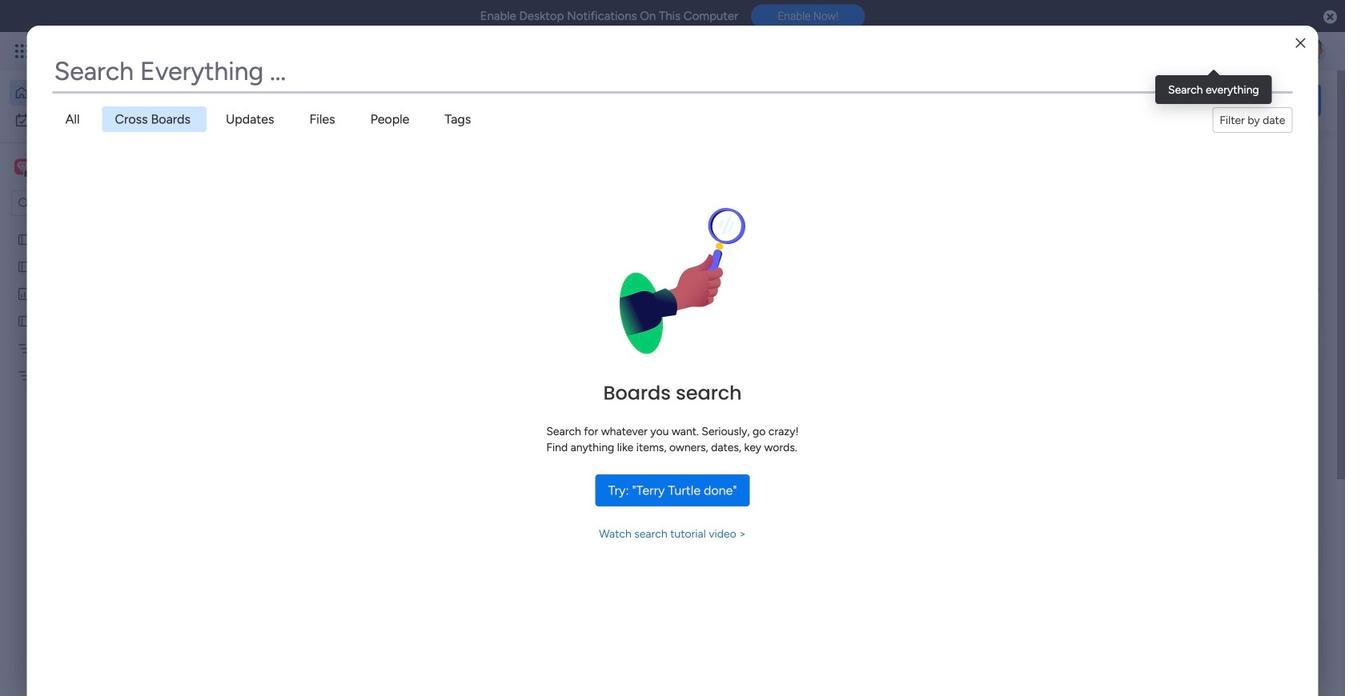 Task type: locate. For each thing, give the bounding box(es) containing it.
v2 bolt switch image
[[1219, 92, 1228, 109]]

public board image up public board image
[[17, 232, 32, 247]]

None field
[[53, 51, 1293, 91]]

list box
[[0, 223, 204, 606]]

public board image
[[17, 259, 32, 275]]

2 public board image from the top
[[17, 314, 32, 329]]

0 vertical spatial public board image
[[17, 232, 32, 247]]

option
[[10, 80, 195, 106], [10, 107, 195, 133], [0, 225, 204, 228]]

1 public board image from the top
[[17, 232, 32, 247]]

1 vertical spatial public board image
[[17, 314, 32, 329]]

public board image down public dashboard image
[[17, 314, 32, 329]]

public board image
[[17, 232, 32, 247], [17, 314, 32, 329]]



Task type: vqa. For each thing, say whether or not it's contained in the screenshot.
1st Public board icon from the bottom of the page
yes



Task type: describe. For each thing, give the bounding box(es) containing it.
getting started element
[[1081, 616, 1321, 680]]

select product image
[[14, 43, 30, 59]]

quick search results list box
[[247, 182, 1043, 590]]

1 vertical spatial option
[[10, 107, 195, 133]]

Search in workspace field
[[34, 194, 134, 212]]

close image
[[1296, 37, 1306, 49]]

v2 user feedback image
[[1094, 91, 1106, 110]]

workspace selection element
[[11, 139, 138, 195]]

terry turtle image
[[1300, 38, 1326, 64]]

dapulse x slim image
[[1297, 148, 1316, 167]]

public dashboard image
[[17, 287, 32, 302]]

0 vertical spatial option
[[10, 80, 195, 106]]

2 vertical spatial option
[[0, 225, 204, 228]]

dapulse close image
[[1324, 9, 1337, 26]]

Search Everything ... field
[[53, 51, 1293, 91]]



